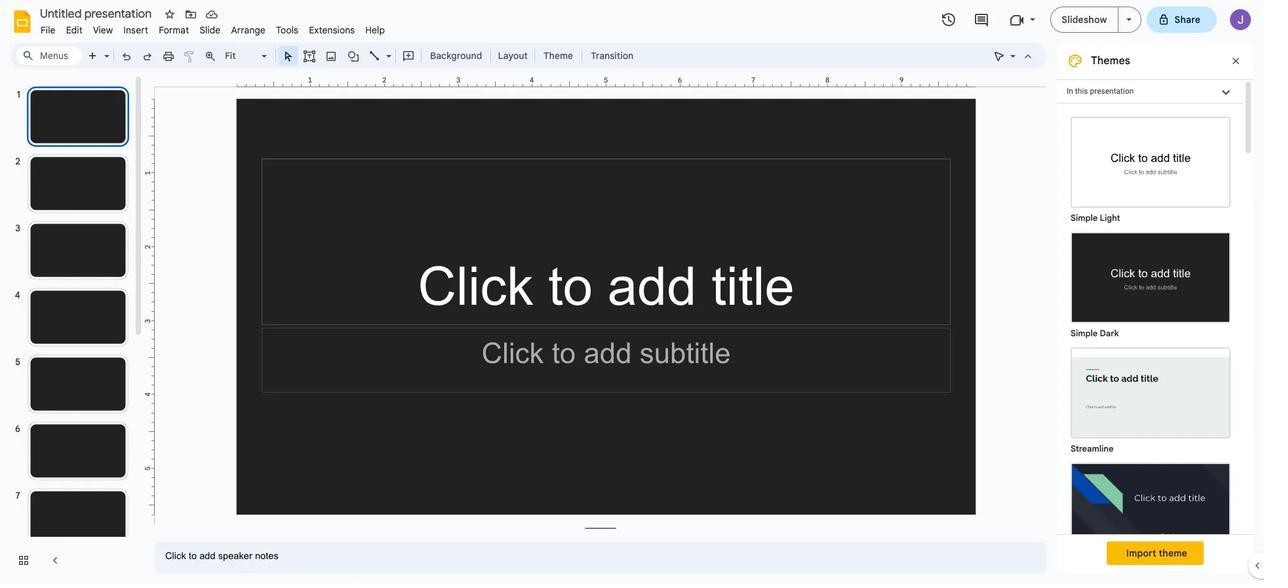 Task type: vqa. For each thing, say whether or not it's contained in the screenshot.
Light
yes



Task type: describe. For each thing, give the bounding box(es) containing it.
this
[[1075, 87, 1088, 96]]

transition
[[591, 50, 633, 62]]

menu bar banner
[[0, 0, 1264, 584]]

in this presentation
[[1067, 87, 1134, 96]]

file
[[41, 24, 55, 36]]

in this presentation tab
[[1057, 79, 1243, 104]]

edit
[[66, 24, 83, 36]]

simple for simple dark
[[1071, 328, 1098, 339]]

edit menu item
[[61, 22, 88, 38]]

Star checkbox
[[161, 5, 179, 24]]

arrange
[[231, 24, 265, 36]]

main toolbar
[[81, 46, 640, 66]]

insert image image
[[324, 47, 339, 65]]

mode and view toolbar
[[989, 43, 1038, 69]]

dark
[[1100, 328, 1119, 339]]

share
[[1175, 14, 1200, 26]]

simple for simple light
[[1071, 212, 1098, 224]]

themes
[[1091, 54, 1130, 68]]

file menu item
[[35, 22, 61, 38]]

share button
[[1146, 7, 1217, 33]]

Menus field
[[16, 47, 82, 65]]

slide
[[200, 24, 221, 36]]

extensions menu item
[[304, 22, 360, 38]]

tools menu item
[[271, 22, 304, 38]]

streamline
[[1071, 443, 1114, 454]]

slideshow
[[1062, 14, 1107, 26]]

option group inside themes section
[[1057, 104, 1243, 584]]

tools
[[276, 24, 298, 36]]

presentation
[[1090, 87, 1134, 96]]

menu bar inside menu bar banner
[[35, 17, 390, 39]]

theme
[[1159, 547, 1187, 559]]

background button
[[424, 46, 488, 66]]

transition button
[[585, 46, 639, 66]]

arrange menu item
[[226, 22, 271, 38]]



Task type: locate. For each thing, give the bounding box(es) containing it.
light
[[1100, 212, 1120, 224]]

layout button
[[494, 46, 532, 66]]

Rename text field
[[35, 5, 159, 21]]

import
[[1126, 547, 1156, 559]]

menu bar
[[35, 17, 390, 39]]

in
[[1067, 87, 1073, 96]]

Simple Dark radio
[[1064, 226, 1237, 341]]

import theme button
[[1107, 542, 1204, 565]]

layout
[[498, 50, 528, 62]]

Streamline radio
[[1064, 341, 1237, 456]]

view
[[93, 24, 113, 36]]

option group
[[1057, 104, 1243, 584]]

insert menu item
[[118, 22, 154, 38]]

format
[[159, 24, 189, 36]]

view menu item
[[88, 22, 118, 38]]

Zoom text field
[[223, 47, 260, 65]]

shape image
[[346, 47, 361, 65]]

new slide with layout image
[[101, 47, 109, 52]]

theme button
[[538, 46, 579, 66]]

slideshow button
[[1051, 7, 1118, 33]]

insert
[[123, 24, 148, 36]]

theme
[[543, 50, 573, 62]]

focus image
[[1072, 464, 1229, 553]]

help menu item
[[360, 22, 390, 38]]

navigation
[[0, 74, 144, 584]]

2 simple from the top
[[1071, 328, 1098, 339]]

live pointer settings image
[[1007, 47, 1016, 52]]

import theme
[[1126, 547, 1187, 559]]

navigation inside themes application
[[0, 74, 144, 584]]

Simple Light radio
[[1064, 110, 1237, 584]]

option group containing simple light
[[1057, 104, 1243, 584]]

1 vertical spatial simple
[[1071, 328, 1098, 339]]

themes application
[[0, 0, 1264, 584]]

Zoom field
[[221, 47, 273, 66]]

themes section
[[1057, 43, 1254, 584]]

extensions
[[309, 24, 355, 36]]

menu bar containing file
[[35, 17, 390, 39]]

simple left light
[[1071, 212, 1098, 224]]

Focus radio
[[1064, 456, 1237, 572]]

simple
[[1071, 212, 1098, 224], [1071, 328, 1098, 339]]

help
[[365, 24, 385, 36]]

background
[[430, 50, 482, 62]]

simple light
[[1071, 212, 1120, 224]]

0 vertical spatial simple
[[1071, 212, 1098, 224]]

1 simple from the top
[[1071, 212, 1098, 224]]

simple left 'dark'
[[1071, 328, 1098, 339]]

presentation options image
[[1126, 18, 1131, 21]]

slide menu item
[[194, 22, 226, 38]]

format menu item
[[154, 22, 194, 38]]

simple dark
[[1071, 328, 1119, 339]]



